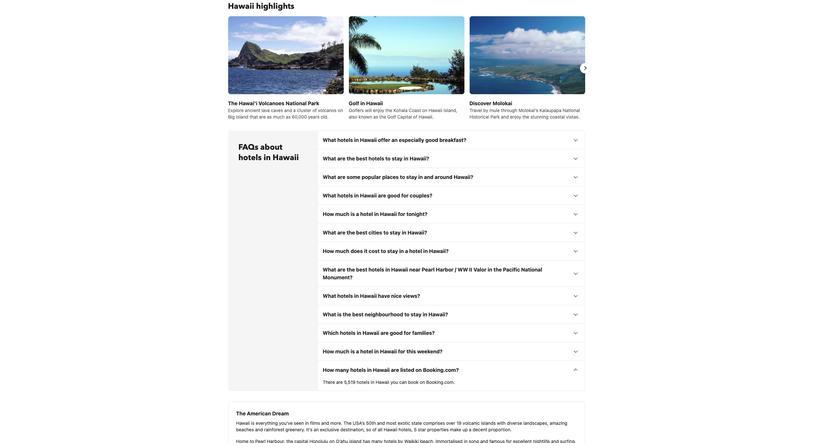 Task type: locate. For each thing, give the bounding box(es) containing it.
on right volcanos
[[338, 107, 343, 113]]

the inside the hawai'i volcanoes national park explore ancient lava caves and a cluster of volcanos on big island that are as much as 60,000 years old.
[[228, 100, 238, 106]]

how
[[323, 211, 334, 217], [323, 248, 334, 254], [323, 349, 334, 354], [323, 367, 334, 373]]

is up which
[[338, 312, 342, 317]]

to inside dropdown button
[[405, 312, 410, 317]]

hawaii inside how much is a hotel in hawaii for this weekend? dropdown button
[[380, 349, 397, 354]]

good for families?
[[390, 330, 403, 336]]

how for how much is a hotel in hawaii for tonight?
[[323, 211, 334, 217]]

and inside the hawai'i volcanoes national park explore ancient lava caves and a cluster of volcanos on big island that are as much as 60,000 years old.
[[285, 107, 292, 113]]

explore
[[228, 107, 244, 113]]

known
[[359, 114, 373, 120]]

properties
[[428, 427, 449, 432]]

to down views?
[[405, 312, 410, 317]]

an down films at left bottom
[[314, 427, 319, 432]]

0 horizontal spatial golf
[[349, 100, 360, 106]]

to
[[386, 156, 391, 161], [400, 174, 405, 180], [384, 230, 389, 236], [381, 248, 386, 254], [405, 312, 410, 317]]

much inside how much is a hotel in hawaii for this weekend? dropdown button
[[336, 349, 350, 354]]

ancient
[[245, 107, 260, 113]]

how inside the how many hotels in hawaii are listed on booking.com? dropdown button
[[323, 367, 334, 373]]

2 vertical spatial hotel
[[361, 349, 373, 354]]

2 vertical spatial good
[[390, 330, 403, 336]]

in inside golf in hawaii golfers will enjoy the kohala coast on hawaii island, also known as the golf capital of hawaii.
[[361, 100, 365, 106]]

caves
[[271, 107, 283, 113]]

and left around on the right top of page
[[424, 174, 434, 180]]

what hotels in hawaii offer an especially good breakfast?
[[323, 137, 467, 143]]

to for cities
[[384, 230, 389, 236]]

landscapes,
[[524, 420, 549, 426]]

good inside dropdown button
[[390, 330, 403, 336]]

and up the all
[[377, 420, 385, 426]]

what hotels in hawaii offer an especially good breakfast? button
[[318, 131, 585, 149]]

what are some popular places to stay in and around hawaii? button
[[318, 168, 585, 186]]

stay up couples?
[[407, 174, 417, 180]]

best for what are the best hotels in hawaii near pearl harbor / ww ii valor in the pacific national monument?
[[356, 267, 368, 273]]

for left this
[[398, 349, 406, 354]]

which hotels in hawaii are good for families? button
[[318, 324, 585, 342]]

golf up golfers
[[349, 100, 360, 106]]

of up years
[[313, 107, 317, 113]]

3 how from the top
[[323, 349, 334, 354]]

on right listed
[[416, 367, 422, 373]]

best inside what are the best hotels in hawaii near pearl harbor / ww ii valor in the pacific national monument?
[[356, 267, 368, 273]]

stay for places
[[407, 174, 417, 180]]

2 how from the top
[[323, 248, 334, 254]]

1 horizontal spatial golf
[[388, 114, 396, 120]]

0 vertical spatial of
[[313, 107, 317, 113]]

good down "places"
[[388, 193, 400, 198]]

through
[[501, 107, 518, 113]]

booking.com.
[[427, 379, 455, 385]]

all
[[378, 427, 383, 432]]

tonight?
[[407, 211, 428, 217]]

diverse
[[507, 420, 523, 426]]

0 horizontal spatial enjoy
[[373, 107, 385, 113]]

what
[[323, 137, 336, 143], [323, 156, 336, 161], [323, 174, 336, 180], [323, 193, 336, 198], [323, 230, 336, 236], [323, 267, 336, 273], [323, 293, 336, 299], [323, 312, 336, 317]]

best up 'some'
[[356, 156, 368, 161]]

cost
[[369, 248, 380, 254]]

what inside what are the best hotels in hawaii near pearl harbor / ww ii valor in the pacific national monument?
[[323, 267, 336, 273]]

faqs about hotels in hawaii
[[239, 142, 299, 163]]

is
[[351, 211, 355, 217], [338, 312, 342, 317], [351, 349, 355, 354], [251, 420, 255, 426]]

hawaii inside how much is a hotel in hawaii for tonight? dropdown button
[[380, 211, 397, 217]]

which
[[323, 330, 339, 336]]

the up explore
[[228, 100, 238, 106]]

hawaii? inside dropdown button
[[429, 312, 449, 317]]

0 horizontal spatial national
[[286, 100, 307, 106]]

4 what from the top
[[323, 193, 336, 198]]

to right "places"
[[400, 174, 405, 180]]

and down through
[[501, 114, 509, 120]]

what is the best neighbourhood to stay in hawaii? button
[[318, 305, 585, 324]]

stay down views?
[[411, 312, 422, 317]]

greenery.
[[286, 427, 305, 432]]

2 horizontal spatial national
[[563, 107, 580, 113]]

golf in hawaii image
[[349, 16, 465, 132]]

and
[[285, 107, 292, 113], [501, 114, 509, 120], [424, 174, 434, 180], [322, 420, 329, 426], [377, 420, 385, 426], [255, 427, 263, 432]]

to for hotels
[[386, 156, 391, 161]]

dream
[[272, 411, 289, 416]]

1 horizontal spatial enjoy
[[511, 114, 522, 120]]

it's
[[307, 427, 313, 432]]

1 vertical spatial of
[[414, 114, 418, 120]]

it
[[364, 248, 368, 254]]

1 horizontal spatial park
[[491, 114, 500, 120]]

is up the beaches on the bottom of page
[[251, 420, 255, 426]]

0 vertical spatial hotel
[[361, 211, 373, 217]]

national up cluster
[[286, 100, 307, 106]]

molokai's
[[519, 107, 539, 113]]

much inside how much is a hotel in hawaii for tonight? dropdown button
[[336, 211, 350, 217]]

6 what from the top
[[323, 267, 336, 273]]

how many hotels in hawaii are listed on booking.com? button
[[318, 361, 585, 379]]

hawaii? for what is the best neighbourhood to stay in hawaii?
[[429, 312, 449, 317]]

0 horizontal spatial as
[[267, 114, 272, 120]]

hotels inside the how many hotels in hawaii are listed on booking.com? dropdown button
[[351, 367, 366, 373]]

stay inside dropdown button
[[411, 312, 422, 317]]

places
[[383, 174, 399, 180]]

there
[[323, 379, 335, 385]]

stay for cost
[[388, 248, 398, 254]]

faqs
[[239, 142, 259, 153]]

how inside the how much does it cost to stay in a hotel in hawaii? dropdown button
[[323, 248, 334, 254]]

lava
[[262, 107, 270, 113]]

hawaii.
[[419, 114, 434, 120]]

a down "which hotels in hawaii are good for families?"
[[356, 349, 359, 354]]

national up the vistas.
[[563, 107, 580, 113]]

have
[[378, 293, 390, 299]]

what are the best hotels in hawaii near pearl harbor / ww ii valor in the pacific national monument?
[[323, 267, 543, 280]]

in right which
[[357, 330, 362, 336]]

as right known
[[374, 114, 379, 120]]

hotel down "which hotels in hawaii are good for families?"
[[361, 349, 373, 354]]

hawaii inside what hotels in hawaii have nice views? dropdown button
[[360, 293, 377, 299]]

some
[[347, 174, 361, 180]]

3 as from the left
[[374, 114, 379, 120]]

on inside the hawai'i volcanoes national park explore ancient lava caves and a cluster of volcanos on big island that are as much as 60,000 years old.
[[338, 107, 343, 113]]

ww
[[458, 267, 468, 273]]

4 how from the top
[[323, 367, 334, 373]]

park
[[308, 100, 320, 106], [491, 114, 500, 120]]

park down mule
[[491, 114, 500, 120]]

hotel for this
[[361, 349, 373, 354]]

0 horizontal spatial of
[[313, 107, 317, 113]]

1 vertical spatial an
[[314, 427, 319, 432]]

the for the american dream
[[236, 411, 246, 416]]

0 vertical spatial national
[[286, 100, 307, 106]]

of inside the hawaii is everything you've seen in films and more. the usa's 50th and most exotic state comprises over 19 volcanic islands with diverse landscapes, amazing beaches and rainforest greenery. it's an exclusive destination, so of all hawaii hotels, 5 star properties make up a decent proportion.
[[373, 427, 377, 432]]

stay for cities
[[390, 230, 401, 236]]

to up "places"
[[386, 156, 391, 161]]

1 horizontal spatial an
[[392, 137, 398, 143]]

of down coast
[[414, 114, 418, 120]]

5
[[414, 427, 417, 432]]

in up pearl
[[424, 248, 428, 254]]

how for how much is a hotel in hawaii for this weekend?
[[323, 349, 334, 354]]

most
[[386, 420, 397, 426]]

mule
[[490, 107, 500, 113]]

0 vertical spatial park
[[308, 100, 320, 106]]

in down also
[[355, 137, 359, 143]]

the up destination, at the bottom left
[[344, 420, 352, 426]]

how inside how much is a hotel in hawaii for tonight? dropdown button
[[323, 211, 334, 217]]

much inside the hawai'i volcanoes national park explore ancient lava caves and a cluster of volcanos on big island that are as much as 60,000 years old.
[[273, 114, 285, 120]]

best down 'it'
[[356, 267, 368, 273]]

2 vertical spatial of
[[373, 427, 377, 432]]

the up the beaches on the bottom of page
[[236, 411, 246, 416]]

good for couples?
[[388, 193, 400, 198]]

3 what from the top
[[323, 174, 336, 180]]

the left pacific
[[494, 267, 502, 273]]

in right faqs
[[264, 152, 271, 163]]

much inside the how much does it cost to stay in a hotel in hawaii? dropdown button
[[336, 248, 350, 254]]

1 horizontal spatial as
[[286, 114, 291, 120]]

best left 'cities' on the bottom left
[[356, 230, 368, 236]]

0 vertical spatial enjoy
[[373, 107, 385, 113]]

you
[[391, 379, 398, 385]]

hotel up near on the right of page
[[410, 248, 422, 254]]

around
[[435, 174, 453, 180]]

to right 'cities' on the bottom left
[[384, 230, 389, 236]]

and right caves
[[285, 107, 292, 113]]

2 vertical spatial national
[[522, 267, 543, 273]]

hawaii? for what are the best hotels to stay in hawaii?
[[410, 156, 430, 161]]

island,
[[444, 107, 458, 113]]

hawaii? down especially
[[410, 156, 430, 161]]

the up does
[[347, 230, 355, 236]]

and down everything
[[255, 427, 263, 432]]

stay right cost
[[388, 248, 398, 254]]

to for neighbourhood
[[405, 312, 410, 317]]

good right especially
[[426, 137, 439, 143]]

1 vertical spatial national
[[563, 107, 580, 113]]

is inside the hawaii is everything you've seen in films and more. the usa's 50th and most exotic state comprises over 19 volcanic islands with diverse landscapes, amazing beaches and rainforest greenery. it's an exclusive destination, so of all hawaii hotels, 5 star properties make up a decent proportion.
[[251, 420, 255, 426]]

national inside discover molokai travel by mule through molokai's kalaupapa national historical park and enjoy the stunning coastal vistas.
[[563, 107, 580, 113]]

hawaii? right around on the right top of page
[[454, 174, 474, 180]]

for left families?
[[404, 330, 411, 336]]

of left the all
[[373, 427, 377, 432]]

the for the hawai'i volcanoes national park explore ancient lava caves and a cluster of volcanos on big island that are as much as 60,000 years old.
[[228, 100, 238, 106]]

a
[[294, 107, 296, 113], [356, 211, 359, 217], [405, 248, 408, 254], [356, 349, 359, 354], [469, 427, 472, 432]]

hawaii? down tonight?
[[408, 230, 428, 236]]

what are some popular places to stay in and around hawaii?
[[323, 174, 474, 180]]

hotels inside which hotels in hawaii are good for families? dropdown button
[[340, 330, 356, 336]]

state
[[412, 420, 422, 426]]

to right cost
[[381, 248, 386, 254]]

best for what is the best neighbourhood to stay in hawaii?
[[353, 312, 364, 317]]

accordion control element
[[318, 131, 586, 391]]

the right known
[[380, 114, 387, 120]]

coastal
[[550, 114, 565, 120]]

this
[[407, 349, 416, 354]]

the american dream
[[236, 411, 289, 416]]

1 how from the top
[[323, 211, 334, 217]]

usa's
[[353, 420, 365, 426]]

8 what from the top
[[323, 312, 336, 317]]

the inside discover molokai travel by mule through molokai's kalaupapa national historical park and enjoy the stunning coastal vistas.
[[523, 114, 530, 120]]

in down what hotels in hawaii are good for couples?
[[375, 211, 379, 217]]

0 vertical spatial golf
[[349, 100, 360, 106]]

listed
[[401, 367, 415, 373]]

does
[[351, 248, 363, 254]]

what for what are some popular places to stay in and around hawaii?
[[323, 174, 336, 180]]

in down how much does it cost to stay in a hotel in hawaii? at the bottom of page
[[386, 267, 390, 273]]

hotels inside what are the best hotels in hawaii near pearl harbor / ww ii valor in the pacific national monument?
[[369, 267, 385, 273]]

what are the best hotels in hawaii near pearl harbor / ww ii valor in the pacific national monument? button
[[318, 261, 585, 287]]

stay up what are some popular places to stay in and around hawaii?
[[392, 156, 403, 161]]

and inside discover molokai travel by mule through molokai's kalaupapa national historical park and enjoy the stunning coastal vistas.
[[501, 114, 509, 120]]

you've
[[279, 420, 293, 426]]

in down "which hotels in hawaii are good for families?"
[[375, 349, 379, 354]]

an right offer
[[392, 137, 398, 143]]

in up couples?
[[419, 174, 423, 180]]

much for how much is a hotel in hawaii for tonight?
[[336, 211, 350, 217]]

as left 60,000
[[286, 114, 291, 120]]

5 what from the top
[[323, 230, 336, 236]]

1 horizontal spatial national
[[522, 267, 543, 273]]

in up golfers
[[361, 100, 365, 106]]

rainforest
[[264, 427, 284, 432]]

how inside how much is a hotel in hawaii for this weekend? dropdown button
[[323, 349, 334, 354]]

valor
[[474, 267, 487, 273]]

pacific
[[503, 267, 520, 273]]

what for what hotels in hawaii are good for couples?
[[323, 193, 336, 198]]

old.
[[321, 114, 329, 120]]

in inside dropdown button
[[357, 330, 362, 336]]

park up cluster
[[308, 100, 320, 106]]

what for what hotels in hawaii offer an especially good breakfast?
[[323, 137, 336, 143]]

1 what from the top
[[323, 137, 336, 143]]

golf down kohala
[[388, 114, 396, 120]]

hotel
[[361, 211, 373, 217], [410, 248, 422, 254], [361, 349, 373, 354]]

booking.com?
[[423, 367, 459, 373]]

in down especially
[[404, 156, 409, 161]]

stay for hotels
[[392, 156, 403, 161]]

hotels
[[338, 137, 353, 143], [239, 152, 262, 163], [369, 156, 385, 161], [338, 193, 353, 198], [369, 267, 385, 273], [338, 293, 353, 299], [340, 330, 356, 336], [351, 367, 366, 373], [357, 379, 370, 385]]

stay right 'cities' on the bottom left
[[390, 230, 401, 236]]

2 horizontal spatial of
[[414, 114, 418, 120]]

cities
[[369, 230, 383, 236]]

films
[[310, 420, 320, 426]]

0 vertical spatial good
[[426, 137, 439, 143]]

historical
[[470, 114, 490, 120]]

book
[[409, 379, 419, 385]]

molokai
[[493, 100, 513, 106]]

an inside the hawaii is everything you've seen in films and more. the usa's 50th and most exotic state comprises over 19 volcanic islands with diverse landscapes, amazing beaches and rainforest greenery. it's an exclusive destination, so of all hawaii hotels, 5 star properties make up a decent proportion.
[[314, 427, 319, 432]]

best inside dropdown button
[[353, 312, 364, 317]]

7 what from the top
[[323, 293, 336, 299]]

2 vertical spatial the
[[344, 420, 352, 426]]

hawaii is everything you've seen in films and more. the usa's 50th and most exotic state comprises over 19 volcanic islands with diverse landscapes, amazing beaches and rainforest greenery. it's an exclusive destination, so of all hawaii hotels, 5 star properties make up a decent proportion.
[[236, 420, 568, 432]]

golf in hawaii golfers will enjoy the kohala coast on hawaii island, also known as the golf capital of hawaii.
[[349, 100, 458, 120]]

a up 60,000
[[294, 107, 296, 113]]

discover molokai image
[[470, 16, 586, 132]]

as down lava
[[267, 114, 272, 120]]

1 horizontal spatial of
[[373, 427, 377, 432]]

park inside discover molokai travel by mule through molokai's kalaupapa national historical park and enjoy the stunning coastal vistas.
[[491, 114, 500, 120]]

national right pacific
[[522, 267, 543, 273]]

hawaii? up which hotels in hawaii are good for families? dropdown button
[[429, 312, 449, 317]]

enjoy inside golf in hawaii golfers will enjoy the kohala coast on hawaii island, also known as the golf capital of hawaii.
[[373, 107, 385, 113]]

hotel up what are the best cities to stay in hawaii?
[[361, 211, 373, 217]]

the
[[386, 107, 393, 113], [380, 114, 387, 120], [523, 114, 530, 120], [347, 156, 355, 161], [347, 230, 355, 236], [347, 267, 355, 273], [494, 267, 502, 273], [343, 312, 351, 317]]

0 horizontal spatial an
[[314, 427, 319, 432]]

the down the molokai's
[[523, 114, 530, 120]]

best down what hotels in hawaii have nice views?
[[353, 312, 364, 317]]

0 vertical spatial the
[[228, 100, 238, 106]]

the left kohala
[[386, 107, 393, 113]]

for left couples?
[[402, 193, 409, 198]]

and up exclusive
[[322, 420, 329, 426]]

1 vertical spatial park
[[491, 114, 500, 120]]

in up it's
[[305, 420, 309, 426]]

0 horizontal spatial park
[[308, 100, 320, 106]]

hawaii inside faqs about hotels in hawaii
[[273, 152, 299, 163]]

2 horizontal spatial as
[[374, 114, 379, 120]]

2 what from the top
[[323, 156, 336, 161]]

also
[[349, 114, 358, 120]]

many
[[336, 367, 349, 373]]

enjoy down through
[[511, 114, 522, 120]]

1 vertical spatial good
[[388, 193, 400, 198]]

1 vertical spatial hotel
[[410, 248, 422, 254]]

are inside dropdown button
[[381, 330, 389, 336]]

seen
[[294, 420, 304, 426]]

1 vertical spatial enjoy
[[511, 114, 522, 120]]

good down what is the best neighbourhood to stay in hawaii?
[[390, 330, 403, 336]]

hawaii inside what hotels in hawaii offer an especially good breakfast? dropdown button
[[360, 137, 377, 143]]

in right valor
[[488, 267, 493, 273]]

a right up
[[469, 427, 472, 432]]

national
[[286, 100, 307, 106], [563, 107, 580, 113], [522, 267, 543, 273]]

on up hawaii.
[[423, 107, 428, 113]]

exotic
[[398, 420, 411, 426]]

0 vertical spatial an
[[392, 137, 398, 143]]

enjoy right will
[[373, 107, 385, 113]]

how much does it cost to stay in a hotel in hawaii? button
[[318, 242, 585, 260]]

the down what hotels in hawaii have nice views?
[[343, 312, 351, 317]]

1 vertical spatial the
[[236, 411, 246, 416]]



Task type: describe. For each thing, give the bounding box(es) containing it.
hawaii inside what hotels in hawaii are good for couples? dropdown button
[[360, 193, 377, 198]]

60,000
[[292, 114, 307, 120]]

there are 5,519 hotels in hawaii you can book on booking.com.
[[323, 379, 455, 385]]

volcanoes
[[259, 100, 285, 106]]

national inside what are the best hotels in hawaii near pearl harbor / ww ii valor in the pacific national monument?
[[522, 267, 543, 273]]

about
[[261, 142, 283, 153]]

how much is a hotel in hawaii for this weekend?
[[323, 349, 443, 354]]

much for how much does it cost to stay in a hotel in hawaii?
[[336, 248, 350, 254]]

are inside the hawai'i volcanoes national park explore ancient lava caves and a cluster of volcanos on big island that are as much as 60,000 years old.
[[259, 114, 266, 120]]

weekend?
[[418, 349, 443, 354]]

the up monument?
[[347, 267, 355, 273]]

as inside golf in hawaii golfers will enjoy the kohala coast on hawaii island, also known as the golf capital of hawaii.
[[374, 114, 379, 120]]

national inside the hawai'i volcanoes national park explore ancient lava caves and a cluster of volcanos on big island that are as much as 60,000 years old.
[[286, 100, 307, 106]]

is up what are the best cities to stay in hawaii?
[[351, 211, 355, 217]]

hawai'i
[[239, 100, 257, 106]]

vistas.
[[567, 114, 580, 120]]

hotel for tonight?
[[361, 211, 373, 217]]

highlights
[[256, 1, 295, 12]]

in left you
[[371, 379, 375, 385]]

a up what are the best cities to stay in hawaii?
[[356, 211, 359, 217]]

what for what are the best cities to stay in hawaii?
[[323, 230, 336, 236]]

on inside golf in hawaii golfers will enjoy the kohala coast on hawaii island, also known as the golf capital of hawaii.
[[423, 107, 428, 113]]

popular
[[362, 174, 381, 180]]

discover
[[470, 100, 492, 106]]

for left tonight?
[[398, 211, 406, 217]]

best for what are the best cities to stay in hawaii?
[[356, 230, 368, 236]]

of inside golf in hawaii golfers will enjoy the kohala coast on hawaii island, also known as the golf capital of hawaii.
[[414, 114, 418, 120]]

hotels inside what are the best hotels to stay in hawaii? dropdown button
[[369, 156, 385, 161]]

pearl
[[422, 267, 435, 273]]

hotels inside what hotels in hawaii have nice views? dropdown button
[[338, 293, 353, 299]]

/
[[455, 267, 457, 273]]

cluster
[[297, 107, 312, 113]]

for inside dropdown button
[[404, 330, 411, 336]]

volcanos
[[318, 107, 337, 113]]

families?
[[413, 330, 435, 336]]

2 as from the left
[[286, 114, 291, 120]]

1 vertical spatial golf
[[388, 114, 396, 120]]

destination,
[[341, 427, 365, 432]]

hotels inside what hotels in hawaii offer an especially good breakfast? dropdown button
[[338, 137, 353, 143]]

how for how many hotels in hawaii are listed on booking.com?
[[323, 367, 334, 373]]

views?
[[403, 293, 420, 299]]

near
[[410, 267, 421, 273]]

next image
[[582, 64, 590, 72]]

exclusive
[[320, 427, 339, 432]]

is up the 5,519
[[351, 349, 355, 354]]

what hotels in hawaii have nice views? button
[[318, 287, 585, 305]]

a inside the hawaii is everything you've seen in films and more. the usa's 50th and most exotic state comprises over 19 volcanic islands with diverse landscapes, amazing beaches and rainforest greenery. it's an exclusive destination, so of all hawaii hotels, 5 star properties make up a decent proportion.
[[469, 427, 472, 432]]

how much is a hotel in hawaii for tonight? button
[[318, 205, 585, 223]]

proportion.
[[489, 427, 512, 432]]

which hotels in hawaii are good for families?
[[323, 330, 435, 336]]

years
[[308, 114, 320, 120]]

stay for neighbourhood
[[411, 312, 422, 317]]

hawaii? up harbor
[[429, 248, 449, 254]]

how much is a hotel in hawaii for tonight?
[[323, 211, 428, 217]]

breakfast?
[[440, 137, 467, 143]]

the inside dropdown button
[[343, 312, 351, 317]]

monument?
[[323, 274, 353, 280]]

in inside the hawaii is everything you've seen in films and more. the usa's 50th and most exotic state comprises over 19 volcanic islands with diverse landscapes, amazing beaches and rainforest greenery. it's an exclusive destination, so of all hawaii hotels, 5 star properties make up a decent proportion.
[[305, 420, 309, 426]]

hawaii inside what are the best hotels in hawaii near pearl harbor / ww ii valor in the pacific national monument?
[[392, 267, 408, 273]]

the hawai'i volcanoes national park image
[[228, 16, 344, 132]]

what are the best cities to stay in hawaii?
[[323, 230, 428, 236]]

couples?
[[410, 193, 433, 198]]

hawaii inside which hotels in hawaii are good for families? dropdown button
[[363, 330, 380, 336]]

what hotels in hawaii are good for couples? button
[[318, 186, 585, 205]]

ii
[[470, 267, 473, 273]]

will
[[365, 107, 372, 113]]

by
[[484, 107, 489, 113]]

in down 'some'
[[355, 193, 359, 198]]

stunning
[[531, 114, 549, 120]]

hawaii inside the how many hotels in hawaii are listed on booking.com? dropdown button
[[373, 367, 390, 373]]

in right cost
[[400, 248, 404, 254]]

a inside the hawai'i volcanoes national park explore ancient lava caves and a cluster of volcanos on big island that are as much as 60,000 years old.
[[294, 107, 296, 113]]

travel
[[470, 107, 482, 113]]

star
[[418, 427, 426, 432]]

in up how much does it cost to stay in a hotel in hawaii? at the bottom of page
[[402, 230, 407, 236]]

golfers
[[349, 107, 364, 113]]

what for what are the best hotels to stay in hawaii?
[[323, 156, 336, 161]]

on inside dropdown button
[[416, 367, 422, 373]]

hawaii highlights
[[228, 1, 295, 12]]

the inside the hawaii is everything you've seen in films and more. the usa's 50th and most exotic state comprises over 19 volcanic islands with diverse landscapes, amazing beaches and rainforest greenery. it's an exclusive destination, so of all hawaii hotels, 5 star properties make up a decent proportion.
[[344, 420, 352, 426]]

an inside dropdown button
[[392, 137, 398, 143]]

how much is a hotel in hawaii for this weekend? button
[[318, 342, 585, 361]]

best for what are the best hotels to stay in hawaii?
[[356, 156, 368, 161]]

offer
[[378, 137, 391, 143]]

5,519
[[344, 379, 356, 385]]

coast
[[409, 107, 421, 113]]

50th
[[366, 420, 376, 426]]

is inside dropdown button
[[338, 312, 342, 317]]

islands
[[482, 420, 496, 426]]

that
[[250, 114, 258, 120]]

kalaupapa
[[540, 107, 562, 113]]

the hawai'i volcanoes national park explore ancient lava caves and a cluster of volcanos on big island that are as much as 60,000 years old.
[[228, 100, 343, 120]]

what are the best hotels to stay in hawaii? button
[[318, 149, 585, 168]]

are inside what are the best hotels in hawaii near pearl harbor / ww ii valor in the pacific national monument?
[[338, 267, 346, 273]]

the up 'some'
[[347, 156, 355, 161]]

in inside faqs about hotels in hawaii
[[264, 152, 271, 163]]

everything
[[256, 420, 278, 426]]

how many hotels in hawaii are listed on booking.com?
[[323, 367, 459, 373]]

enjoy inside discover molokai travel by mule through molokai's kalaupapa national historical park and enjoy the stunning coastal vistas.
[[511, 114, 522, 120]]

what for what hotels in hawaii have nice views?
[[323, 293, 336, 299]]

and inside dropdown button
[[424, 174, 434, 180]]

hawaii? for what are the best cities to stay in hawaii?
[[408, 230, 428, 236]]

what for what are the best hotels in hawaii near pearl harbor / ww ii valor in the pacific national monument?
[[323, 267, 336, 273]]

comprises
[[424, 420, 445, 426]]

hotels inside faqs about hotels in hawaii
[[239, 152, 262, 163]]

hotels inside what hotels in hawaii are good for couples? dropdown button
[[338, 193, 353, 198]]

park inside the hawai'i volcanoes national park explore ancient lava caves and a cluster of volcanos on big island that are as much as 60,000 years old.
[[308, 100, 320, 106]]

nice
[[392, 293, 402, 299]]

hawaii highlights section
[[223, 16, 591, 132]]

what for what is the best neighbourhood to stay in hawaii?
[[323, 312, 336, 317]]

on right book
[[420, 379, 425, 385]]

in up families?
[[423, 312, 428, 317]]

to for cost
[[381, 248, 386, 254]]

with
[[497, 420, 506, 426]]

harbor
[[436, 267, 454, 273]]

make
[[450, 427, 462, 432]]

volcanic
[[463, 420, 480, 426]]

neighbourhood
[[365, 312, 404, 317]]

island
[[236, 114, 249, 120]]

to for places
[[400, 174, 405, 180]]

in left have
[[355, 293, 359, 299]]

what are the best cities to stay in hawaii? button
[[318, 223, 585, 242]]

what is the best neighbourhood to stay in hawaii?
[[323, 312, 449, 317]]

big
[[228, 114, 235, 120]]

much for how much is a hotel in hawaii for this weekend?
[[336, 349, 350, 354]]

of inside the hawai'i volcanoes national park explore ancient lava caves and a cluster of volcanos on big island that are as much as 60,000 years old.
[[313, 107, 317, 113]]

up
[[463, 427, 468, 432]]

1 as from the left
[[267, 114, 272, 120]]

beaches
[[236, 427, 254, 432]]

how much does it cost to stay in a hotel in hawaii?
[[323, 248, 449, 254]]

in down how much is a hotel in hawaii for this weekend?
[[368, 367, 372, 373]]

can
[[400, 379, 407, 385]]

19
[[457, 420, 462, 426]]

a right cost
[[405, 248, 408, 254]]

how for how much does it cost to stay in a hotel in hawaii?
[[323, 248, 334, 254]]

american
[[247, 411, 271, 416]]



Task type: vqa. For each thing, say whether or not it's contained in the screenshot.
topmost before 24 June 2024
no



